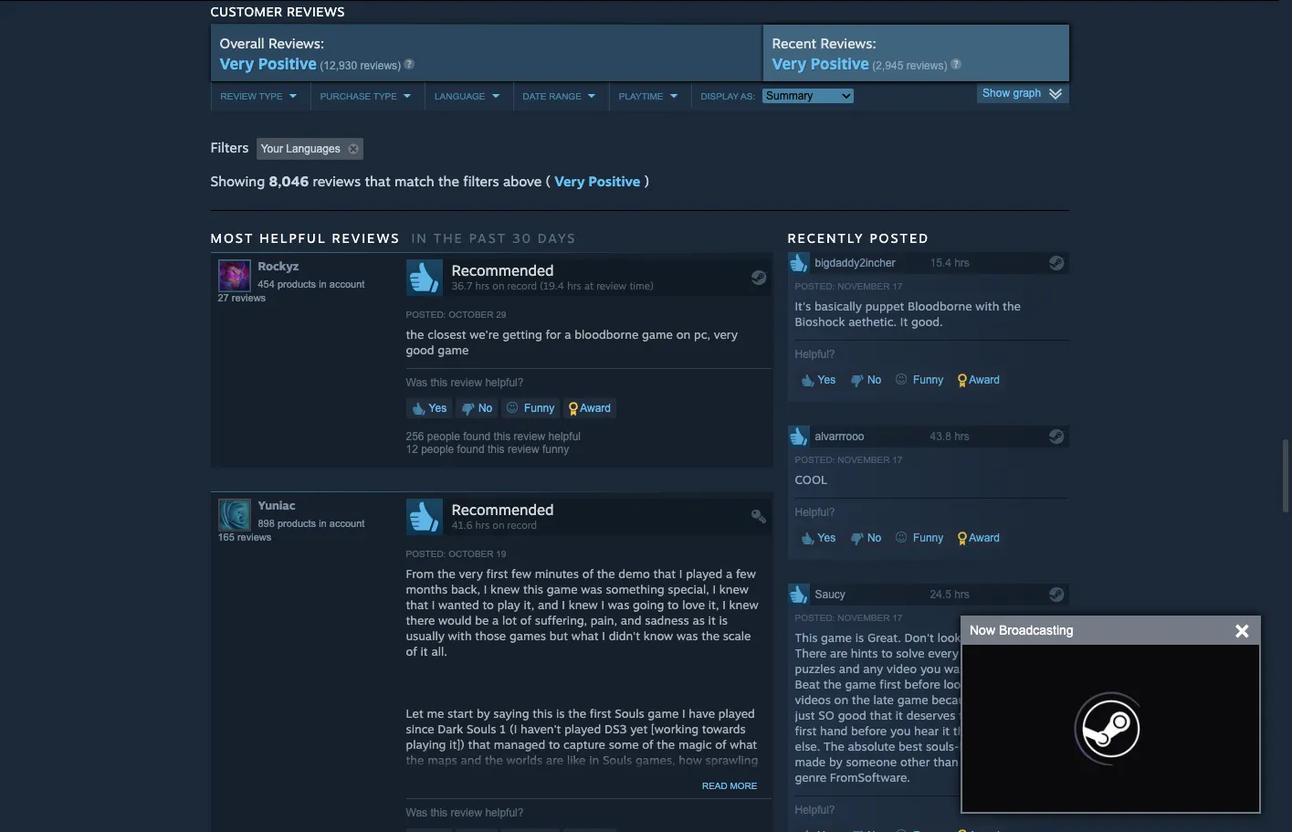 Task type: describe. For each thing, give the bounding box(es) containing it.
the down posted: october 19
[[437, 566, 456, 581]]

alvarrrooo
[[815, 430, 865, 443]]

no link for it's
[[845, 370, 887, 390]]

0 vertical spatial up
[[965, 630, 979, 645]]

rockyz
[[258, 258, 299, 273]]

products for recommended 36.7 hrs on record            (19.4 hrs at review time)
[[278, 278, 316, 289]]

0 vertical spatial before
[[905, 677, 941, 691]]

the left story
[[981, 692, 999, 707]]

yes link for cool
[[795, 528, 842, 548]]

1 horizontal spatial up
[[988, 677, 1002, 691]]

bigdaddy2incher
[[815, 256, 896, 269]]

43.8
[[930, 430, 952, 443]]

for
[[546, 327, 561, 341]]

award link for cool
[[952, 528, 1006, 548]]

43.8 hrs
[[930, 430, 970, 443]]

review left funny
[[508, 443, 540, 456]]

of down 'ever'
[[1027, 754, 1038, 769]]

0 horizontal spatial a
[[492, 613, 499, 627]]

game down closest
[[438, 342, 469, 357]]

didn't
[[609, 628, 640, 643]]

start
[[448, 706, 473, 720]]

1 vertical spatial funny link
[[501, 398, 560, 418]]

me
[[427, 706, 444, 720]]

and up didn't
[[621, 613, 642, 627]]

review type
[[221, 91, 283, 101]]

basically
[[815, 298, 862, 313]]

2 vertical spatial souls
[[603, 752, 632, 767]]

demo
[[619, 566, 650, 581]]

helpful
[[260, 230, 327, 245]]

recently posted
[[788, 230, 930, 245]]

record for recommended 36.7 hrs on record            (19.4 hrs at review time)
[[508, 279, 537, 292]]

magic
[[679, 737, 712, 752]]

how
[[679, 752, 702, 767]]

funny link for it's basically puppet bloodborne with the bioshock aethetic. it good.
[[890, 370, 949, 390]]

hear
[[914, 723, 939, 738]]

was this review helpful? for recommended 36.7 hrs on record            (19.4 hrs at review time)
[[406, 376, 524, 389]]

to left you,
[[616, 799, 627, 814]]

suffering,
[[535, 613, 587, 627]]

know
[[644, 628, 673, 643]]

the right creator
[[1041, 754, 1060, 769]]

i up suffering,
[[562, 597, 565, 612]]

award for it's basically puppet bloodborne with the bioshock aethetic. it good.
[[967, 373, 1000, 386]]

yuniac link
[[258, 498, 295, 512]]

with inside posted: november 17 it's basically puppet bloodborne with the bioshock aethetic. it good.
[[976, 298, 1000, 313]]

of up games
[[520, 613, 532, 627]]

visualizing
[[613, 768, 671, 783]]

don't
[[905, 630, 934, 645]]

game left pc, at the right top of the page
[[642, 327, 673, 341]]

award link for it's basically puppet bloodborne with the bioshock aethetic. it good.
[[952, 370, 1006, 390]]

positive for recent
[[811, 54, 870, 73]]

hrs right 24.5 on the right bottom of the page
[[955, 588, 970, 601]]

i up "pain,"
[[602, 597, 605, 612]]

2 it, from the left
[[709, 597, 719, 612]]

posted: for game
[[795, 613, 835, 623]]

the up 'capture'
[[568, 706, 587, 720]]

the right in
[[434, 230, 464, 245]]

1 vertical spatial yes
[[426, 402, 447, 414]]

a inside posted: october 29 the closest we're getting for a bloodborne game on pc, very good game
[[565, 327, 571, 341]]

to left "play"
[[483, 597, 494, 612]]

love
[[683, 597, 705, 612]]

what inside from the very first few minutes of the demo that i played a few months back, i knew this game was something special, i knew that i wanted to play it, and i knew i was going to love it, i knew there would be a lot of suffering, pain, and sadness as it is usually with those games but what i didn't know was the scale of it all.
[[572, 628, 599, 643]]

review left helpful
[[514, 430, 546, 443]]

above
[[503, 172, 542, 190]]

reviews inside rockyz 454 products in account 27 reviews
[[232, 292, 266, 303]]

that right it])
[[468, 737, 491, 752]]

knew up scale
[[729, 597, 759, 612]]

(i
[[510, 721, 517, 736]]

2 horizontal spatial was
[[677, 628, 698, 643]]

reviews
[[332, 230, 400, 245]]

no for cool
[[865, 531, 882, 544]]

absolute
[[848, 739, 895, 753]]

showing
[[211, 172, 265, 190]]

of up risks
[[987, 646, 998, 660]]

first inside from the very first few minutes of the demo that i played a few months back, i knew this game was something special, i knew that i wanted to play it, and i knew i was going to love it, i knew there would be a lot of suffering, pain, and sadness as it is usually with those games but what i didn't know was the scale of it all.
[[486, 566, 508, 581]]

scale
[[723, 628, 751, 643]]

worlds
[[507, 752, 543, 767]]

products for recommended 41.6 hrs on record
[[278, 518, 316, 529]]

454 products in account link
[[258, 278, 365, 289]]

was for recommended 36.7 hrs on record            (19.4 hrs at review time)
[[406, 376, 428, 389]]

0 horizontal spatial someone
[[846, 754, 897, 769]]

some
[[609, 737, 639, 752]]

41.6
[[452, 519, 473, 531]]

it's
[[795, 298, 811, 313]]

have
[[689, 706, 715, 720]]

and inside posted: november 17 this game is great. don't look up tutorials. there are hints to solve every one of the puzzles and any video you watch risks spoilers. beat the game first before looking up any videos on the late game because the story is just so good that it deserves to be experienced first hand before you hear it through someone else. the absolute best souls-like game ever made by someone other than the creator of the genre fromsoftware.
[[839, 661, 860, 676]]

1 horizontal spatial next
[[704, 784, 728, 798]]

months
[[406, 582, 448, 596]]

p.
[[658, 799, 667, 814]]

rockyz 454 products in account 27 reviews
[[218, 258, 365, 303]]

the right than on the right of page
[[962, 754, 980, 769]]

sadness
[[645, 613, 689, 627]]

on inside posted: november 17 this game is great. don't look up tutorials. there are hints to solve every one of the puzzles and any video you watch risks spoilers. beat the game first before looking up any videos on the late game because the story is just so good that it deserves to be experienced first hand before you hear it through someone else. the absolute best souls-like game ever made by someone other than the creator of the genre fromsoftware.
[[835, 692, 849, 707]]

very inside posted: october 29 the closest we're getting for a bloodborne game on pc, very good game
[[714, 327, 738, 341]]

looking
[[944, 677, 985, 691]]

1 vertical spatial souls
[[467, 721, 496, 736]]

that up there
[[406, 597, 428, 612]]

the left the filters
[[438, 172, 459, 190]]

the down as
[[702, 628, 720, 643]]

they
[[406, 768, 431, 783]]

the down managed
[[485, 752, 503, 767]]

1 horizontal spatial very
[[555, 172, 585, 190]]

the down [working in the right of the page
[[657, 737, 675, 752]]

the up 'they'
[[406, 752, 424, 767]]

bioshock
[[795, 314, 845, 329]]

2 horizontal spatial a
[[726, 566, 733, 581]]

it])
[[450, 737, 465, 752]]

days
[[538, 230, 577, 245]]

people right '12'
[[421, 443, 454, 456]]

good inside posted: october 29 the closest we're getting for a bloodborne game on pc, very good game
[[406, 342, 434, 357]]

helpful
[[549, 430, 581, 443]]

that left match
[[365, 172, 391, 190]]

it left deserves
[[896, 708, 903, 722]]

[working
[[651, 721, 699, 736]]

maps
[[428, 752, 457, 767]]

range
[[549, 91, 582, 101]]

165
[[218, 531, 235, 542]]

reviews down "languages" on the top
[[313, 172, 361, 190]]

play
[[498, 597, 521, 612]]

show graph
[[983, 87, 1042, 99]]

the down the head
[[459, 799, 477, 814]]

on inside 'recommended 36.7 hrs on record            (19.4 hrs at review time)'
[[493, 279, 505, 292]]

are inside posted: november 17 this game is great. don't look up tutorials. there are hints to solve every one of the puzzles and any video you watch risks spoilers. beat the game first before looking up any videos on the late game because the story is just so good that it deserves to be experienced first hand before you hear it through someone else. the absolute best souls-like game ever made by someone other than the creator of the genre fromsoftware.
[[830, 646, 848, 660]]

because
[[932, 692, 978, 707]]

24.5
[[930, 588, 952, 601]]

read more link
[[702, 781, 758, 791]]

1 vertical spatial no link
[[455, 398, 498, 418]]

broadcasting
[[999, 623, 1074, 638]]

recommended for recommended 41.6 hrs on record
[[452, 500, 554, 519]]

of down usually at the left bottom
[[406, 644, 417, 658]]

17 for this
[[893, 613, 903, 623]]

october for posted: october 19
[[449, 549, 494, 559]]

november for cool
[[838, 455, 890, 465]]

0 vertical spatial was
[[581, 582, 603, 596]]

type for review type
[[259, 91, 283, 101]]

in
[[412, 230, 428, 245]]

that left will
[[537, 799, 560, 814]]

i right 'love' at right bottom
[[723, 597, 726, 612]]

your languages
[[261, 142, 340, 155]]

played inside from the very first few minutes of the demo that i played a few months back, i knew this game was something special, i knew that i wanted to play it, and i knew i was going to love it, i knew there would be a lot of suffering, pain, and sadness as it is usually with those games but what i didn't know was the scale of it all.
[[686, 566, 723, 581]]

1 it, from the left
[[524, 597, 535, 612]]

game up there
[[821, 630, 852, 645]]

and up suffering,
[[538, 597, 559, 612]]

to up sadness
[[668, 597, 679, 612]]

in down the sprawling
[[738, 768, 748, 783]]

just
[[795, 708, 815, 722]]

review inside 'recommended 36.7 hrs on record            (19.4 hrs at review time)'
[[597, 279, 627, 292]]

2 few from the left
[[736, 566, 756, 581]]

positive for overall
[[258, 54, 317, 73]]

1 vertical spatial played
[[719, 706, 755, 720]]

is up hints
[[856, 630, 864, 645]]

yet
[[630, 721, 648, 736]]

saying
[[494, 706, 529, 720]]

award for cool
[[967, 531, 1000, 544]]

one
[[962, 646, 983, 660]]

game up deserves
[[898, 692, 929, 707]]

in inside rockyz 454 products in account 27 reviews
[[319, 278, 327, 289]]

the down worlds
[[489, 784, 507, 798]]

no link for cool
[[845, 528, 887, 548]]

2 vertical spatial played
[[565, 721, 601, 736]]

1 vertical spatial award link
[[563, 398, 617, 418]]

bloodborne
[[575, 327, 639, 341]]

review down the head
[[451, 806, 482, 819]]

and down it])
[[461, 752, 482, 767]]

sprawling
[[706, 752, 758, 767]]

first down just at the bottom right
[[795, 723, 817, 738]]

898
[[258, 518, 275, 529]]

hrs right 15.4
[[955, 256, 970, 269]]

read more
[[702, 781, 758, 791]]

i down "pain,"
[[602, 628, 606, 643]]

on inside recommended 41.6 hrs on record
[[493, 519, 505, 531]]

of up games, at bottom
[[642, 737, 654, 752]]

video
[[887, 661, 917, 676]]

yes for it's basically puppet bloodborne with the bioshock aethetic. it good.
[[815, 373, 836, 386]]

is up experienced
[[1034, 692, 1043, 707]]

and right the head
[[465, 784, 486, 798]]

open
[[585, 799, 613, 814]]

very for recent reviews:
[[772, 54, 807, 73]]

ds3
[[605, 721, 627, 736]]

1 vertical spatial any
[[1006, 677, 1026, 691]]

it right as
[[709, 613, 716, 627]]

the down the tutorials.
[[1001, 646, 1020, 660]]

funny for cool
[[910, 531, 944, 544]]

to down haven't
[[549, 737, 560, 752]]

language
[[435, 91, 486, 101]]

helpful? for cool
[[795, 506, 835, 519]]

posted: for basically
[[795, 281, 835, 291]]

recent reviews: very positive (2,945 reviews)
[[772, 34, 948, 73]]

review
[[221, 91, 257, 101]]

1 horizontal spatial you
[[921, 661, 941, 676]]

with inside from the very first few minutes of the demo that i played a few months back, i knew this game was something special, i knew that i wanted to play it, and i knew i was going to love it, i knew there would be a lot of suffering, pain, and sadness as it is usually with those games but what i didn't know was the scale of it all.
[[448, 628, 472, 643]]

in down 'capture'
[[589, 752, 599, 767]]

to down 'because'
[[959, 708, 971, 722]]

0 horizontal spatial towards
[[593, 784, 637, 798]]

the down the how on the right bottom
[[689, 768, 707, 783]]

what inside let me start by saying this is the first souls game i have played since dark souls 1 (i haven't played ds3 yet [working towards playing it]) that managed to capture some of the magic of what the maps and the worlds are like in souls games, how sprawling they are, the constant imagining and visualizing of the map in your head and the constant work towards finding the next shortcut, the next door that will open to you, p.
[[730, 737, 757, 752]]

game up creator
[[982, 739, 1013, 753]]

like inside let me start by saying this is the first souls game i have played since dark souls 1 (i haven't played ds3 yet [working towards playing it]) that managed to capture some of the magic of what the maps and the worlds are like in souls games, how sprawling they are, the constant imagining and visualizing of the map in your head and the constant work towards finding the next shortcut, the next door that will open to you, p.
[[567, 752, 586, 767]]

your
[[261, 142, 283, 155]]

0 horizontal spatial before
[[851, 723, 887, 738]]

1 vertical spatial no
[[476, 402, 493, 414]]

haven't
[[521, 721, 561, 736]]

helpful? for it's basically puppet bloodborne with the bioshock aethetic. it good.
[[795, 348, 835, 361]]

game up late
[[845, 677, 876, 691]]

november for this
[[838, 613, 890, 623]]

reviews) for overall reviews:
[[360, 59, 401, 72]]

past
[[469, 230, 507, 245]]

hrs left at
[[567, 279, 582, 292]]

experienced
[[991, 708, 1059, 722]]

recently
[[788, 230, 865, 245]]

454
[[258, 278, 275, 289]]

cool
[[795, 472, 828, 487]]

let me start by saying this is the first souls game i have played since dark souls 1 (i haven't played ds3 yet [working towards playing it]) that managed to capture some of the magic of what the maps and the worlds are like in souls games, how sprawling they are, the constant imagining and visualizing of the map in your head and the constant work towards finding the next shortcut, the next door that will open to you, p.
[[406, 706, 758, 814]]

the left read
[[682, 784, 700, 798]]

1 vertical spatial yes link
[[406, 398, 452, 418]]

0 vertical spatial any
[[863, 661, 884, 676]]

posted: up from
[[406, 549, 446, 559]]

posted: for closest
[[406, 309, 446, 319]]

helpful? for recommended 36.7 hrs on record            (19.4 hrs at review time)
[[485, 376, 524, 389]]

(2,945
[[873, 59, 904, 72]]

videos
[[795, 692, 831, 707]]

1 vertical spatial next
[[480, 799, 505, 814]]

helpful? for this game is great. don't look up tutorials. there are hints to solve every one of the puzzles and any video you watch risks spoilers. beat the game first before looking up any videos on the late game because the story is just so good that it deserves to be experienced first hand before you hear it through someone else. the absolute best souls-like game ever made by someone other than the creator of the genre fromsoftware.
[[795, 804, 835, 816]]

hints
[[851, 646, 878, 660]]

the left late
[[852, 692, 870, 707]]

1 horizontal spatial someone
[[1001, 723, 1052, 738]]

of right minutes
[[582, 566, 594, 581]]

bloodborne
[[908, 298, 972, 313]]

knew right special,
[[720, 582, 749, 596]]

knew up "play"
[[491, 582, 520, 596]]



Task type: vqa. For each thing, say whether or not it's contained in the screenshot.
Reviews:
yes



Task type: locate. For each thing, give the bounding box(es) containing it.
2 vertical spatial award
[[967, 531, 1000, 544]]

1 vertical spatial account
[[330, 518, 365, 529]]

the inside posted: october 29 the closest we're getting for a bloodborne game on pc, very good game
[[406, 327, 424, 341]]

very
[[220, 54, 254, 73], [772, 54, 807, 73], [555, 172, 585, 190]]

before down 'video'
[[905, 677, 941, 691]]

this inside from the very first few minutes of the demo that i played a few months back, i knew this game was something special, i knew that i wanted to play it, and i knew i was going to love it, i knew there would be a lot of suffering, pain, and sadness as it is usually with those games but what i didn't know was the scale of it all.
[[523, 582, 543, 596]]

that inside posted: november 17 this game is great. don't look up tutorials. there are hints to solve every one of the puzzles and any video you watch risks spoilers. beat the game first before looking up any videos on the late game because the story is just so good that it deserves to be experienced first hand before you hear it through someone else. the absolute best souls-like game ever made by someone other than the creator of the genre fromsoftware.
[[870, 708, 893, 722]]

posted: inside posted: october 29 the closest we're getting for a bloodborne game on pc, very good game
[[406, 309, 446, 319]]

2 account from the top
[[330, 518, 365, 529]]

reviews: inside recent reviews: very positive (2,945 reviews)
[[821, 34, 877, 52]]

rockyz link
[[258, 258, 299, 273]]

0 vertical spatial was
[[406, 376, 428, 389]]

november for it's
[[838, 281, 890, 291]]

2 vertical spatial helpful?
[[795, 804, 835, 816]]

1 vertical spatial good
[[838, 708, 867, 722]]

it, right "play"
[[524, 597, 535, 612]]

1 vertical spatial november
[[838, 455, 890, 465]]

reviews) inside overall reviews: very positive (12,930 reviews)
[[360, 59, 401, 72]]

2 was from the top
[[406, 806, 428, 819]]

1 vertical spatial a
[[726, 566, 733, 581]]

products inside yuniac 898 products in account 165 reviews
[[278, 518, 316, 529]]

2 vertical spatial funny
[[910, 531, 944, 544]]

recommended inside 'recommended 36.7 hrs on record            (19.4 hrs at review time)'
[[452, 261, 554, 279]]

2 vertical spatial no
[[865, 531, 882, 544]]

3 17 from the top
[[893, 613, 903, 623]]

constant up door
[[511, 784, 559, 798]]

funny up 43.8
[[910, 373, 944, 386]]

the left closest
[[406, 327, 424, 341]]

1 horizontal spatial be
[[974, 708, 988, 722]]

posted
[[870, 230, 930, 245]]

reviews) inside recent reviews: very positive (2,945 reviews)
[[907, 59, 948, 72]]

1 type from the left
[[259, 91, 283, 101]]

helpful? for recommended 41.6 hrs on record
[[485, 806, 524, 819]]

first inside let me start by saying this is the first souls game i have played since dark souls 1 (i haven't played ds3 yet [working towards playing it]) that managed to capture some of the magic of what the maps and the worlds are like in souls games, how sprawling they are, the constant imagining and visualizing of the map in your head and the constant work towards finding the next shortcut, the next door that will open to you, p.
[[590, 706, 612, 720]]

by right start
[[477, 706, 490, 720]]

1 was from the top
[[406, 376, 428, 389]]

i down months
[[432, 597, 435, 612]]

constant down worlds
[[480, 768, 528, 783]]

0 horizontal spatial good
[[406, 342, 434, 357]]

posted: inside posted: november 17 it's basically puppet bloodborne with the bioshock aethetic. it good.
[[795, 281, 835, 291]]

very right the (
[[555, 172, 585, 190]]

a left lot
[[492, 613, 499, 627]]

1 vertical spatial towards
[[593, 784, 637, 798]]

any up story
[[1006, 677, 1026, 691]]

0 vertical spatial yes
[[815, 373, 836, 386]]

0 horizontal spatial you
[[891, 723, 911, 738]]

november down bigdaddy2incher
[[838, 281, 890, 291]]

minutes
[[535, 566, 579, 581]]

was this review helpful? down closest
[[406, 376, 524, 389]]

1 17 from the top
[[893, 281, 903, 291]]

what
[[572, 628, 599, 643], [730, 737, 757, 752]]

2 november from the top
[[838, 455, 890, 465]]

2 vertical spatial a
[[492, 613, 499, 627]]

funny link for cool
[[890, 528, 949, 548]]

ever
[[1016, 739, 1040, 753]]

in inside yuniac 898 products in account 165 reviews
[[319, 518, 327, 529]]

and
[[538, 597, 559, 612], [621, 613, 642, 627], [839, 661, 860, 676], [461, 752, 482, 767], [589, 768, 610, 783], [465, 784, 486, 798]]

and down hints
[[839, 661, 860, 676]]

posted: up this
[[795, 613, 835, 623]]

lot
[[502, 613, 517, 627]]

reviews)
[[360, 59, 401, 72], [907, 59, 948, 72]]

match
[[395, 172, 435, 190]]

very up back,
[[459, 566, 483, 581]]

was
[[406, 376, 428, 389], [406, 806, 428, 819]]

0 horizontal spatial be
[[475, 613, 489, 627]]

1 reviews) from the left
[[360, 59, 401, 72]]

filters
[[463, 172, 499, 190]]

door
[[508, 799, 534, 814]]

like
[[960, 739, 979, 753], [567, 752, 586, 767]]

products inside rockyz 454 products in account 27 reviews
[[278, 278, 316, 289]]

1 horizontal spatial type
[[373, 91, 397, 101]]

the right are,
[[458, 768, 476, 783]]

there
[[795, 646, 827, 660]]

2 helpful? from the top
[[795, 506, 835, 519]]

0 horizontal spatial like
[[567, 752, 586, 767]]

reviews: for recent reviews:
[[821, 34, 877, 52]]

it up souls-
[[943, 723, 950, 738]]

posted: october 29 the closest we're getting for a bloodborne game on pc, very good game
[[406, 309, 738, 357]]

few
[[512, 566, 532, 581], [736, 566, 756, 581]]

funny
[[543, 443, 569, 456]]

record inside recommended 41.6 hrs on record
[[508, 519, 537, 531]]

managed
[[494, 737, 546, 752]]

2 vertical spatial no link
[[845, 528, 887, 548]]

1 vertical spatial helpful?
[[485, 806, 524, 819]]

game inside let me start by saying this is the first souls game i have played since dark souls 1 (i haven't played ds3 yet [working towards playing it]) that managed to capture some of the magic of what the maps and the worlds are like in souls games, how sprawling they are, the constant imagining and visualizing of the map in your head and the constant work towards finding the next shortcut, the next door that will open to you, p.
[[648, 706, 679, 720]]

next left door
[[480, 799, 505, 814]]

recommended up 19
[[452, 500, 554, 519]]

what down "pain,"
[[572, 628, 599, 643]]

0 vertical spatial no
[[865, 373, 882, 386]]

was this review helpful? down the head
[[406, 806, 524, 819]]

other
[[901, 754, 930, 769]]

it
[[901, 314, 908, 329]]

wanted
[[439, 597, 479, 612]]

by
[[477, 706, 490, 720], [829, 754, 843, 769]]

0 vertical spatial constant
[[480, 768, 528, 783]]

account inside yuniac 898 products in account 165 reviews
[[330, 518, 365, 529]]

reviews: inside overall reviews: very positive (12,930 reviews)
[[268, 34, 324, 52]]

1 horizontal spatial positive
[[589, 172, 641, 190]]

are,
[[434, 768, 455, 783]]

2 recommended from the top
[[452, 500, 554, 519]]

0 horizontal spatial what
[[572, 628, 599, 643]]

overall
[[220, 34, 265, 52]]

filters
[[211, 139, 249, 156]]

any
[[863, 661, 884, 676], [1006, 677, 1026, 691]]

genre
[[795, 770, 827, 784]]

17 inside posted: november 17 cool
[[893, 455, 903, 465]]

1 horizontal spatial a
[[565, 327, 571, 341]]

on up so
[[835, 692, 849, 707]]

this inside let me start by saying this is the first souls game i have played since dark souls 1 (i haven't played ds3 yet [working towards playing it]) that managed to capture some of the magic of what the maps and the worlds are like in souls games, how sprawling they are, the constant imagining and visualizing of the map in your head and the constant work towards finding the next shortcut, the next door that will open to you, p.
[[533, 706, 553, 720]]

1 reviews: from the left
[[268, 34, 324, 52]]

saucy
[[815, 588, 846, 601]]

review down "we're"
[[451, 376, 482, 389]]

on inside posted: october 29 the closest we're getting for a bloodborne game on pc, very good game
[[677, 327, 691, 341]]

you down every
[[921, 661, 941, 676]]

recommended down past
[[452, 261, 554, 279]]

are left hints
[[830, 646, 848, 660]]

date range
[[523, 91, 582, 101]]

0 horizontal spatial type
[[259, 91, 283, 101]]

a
[[565, 327, 571, 341], [726, 566, 733, 581], [492, 613, 499, 627]]

very inside recent reviews: very positive (2,945 reviews)
[[772, 54, 807, 73]]

souls down some at left
[[603, 752, 632, 767]]

17 inside posted: november 17 it's basically puppet bloodborne with the bioshock aethetic. it good.
[[893, 281, 903, 291]]

0 horizontal spatial by
[[477, 706, 490, 720]]

november inside posted: november 17 it's basically puppet bloodborne with the bioshock aethetic. it good.
[[838, 281, 890, 291]]

0 vertical spatial yes link
[[795, 370, 842, 390]]

by inside posted: november 17 this game is great. don't look up tutorials. there are hints to solve every one of the puzzles and any video you watch risks spoilers. beat the game first before looking up any videos on the late game because the story is just so good that it deserves to be experienced first hand before you hear it through someone else. the absolute best souls-like game ever made by someone other than the creator of the genre fromsoftware.
[[829, 754, 843, 769]]

1 horizontal spatial what
[[730, 737, 757, 752]]

pain,
[[591, 613, 618, 627]]

games
[[510, 628, 546, 643]]

1 vertical spatial funny
[[521, 402, 555, 414]]

1 vertical spatial constant
[[511, 784, 559, 798]]

be inside posted: november 17 this game is great. don't look up tutorials. there are hints to solve every one of the puzzles and any video you watch risks spoilers. beat the game first before looking up any videos on the late game because the story is just so good that it deserves to be experienced first hand before you hear it through someone else. the absolute best souls-like game ever made by someone other than the creator of the genre fromsoftware.
[[974, 708, 988, 722]]

that up special,
[[654, 566, 676, 581]]

but
[[550, 628, 568, 643]]

helpful? down cool
[[795, 506, 835, 519]]

0 vertical spatial what
[[572, 628, 599, 643]]

people right 256
[[427, 430, 460, 443]]

reviews up overall reviews: very positive (12,930 reviews)
[[287, 3, 345, 19]]

recommended for recommended 36.7 hrs on record            (19.4 hrs at review time)
[[452, 261, 554, 279]]

29
[[496, 309, 506, 319]]

through
[[954, 723, 997, 738]]

1 vertical spatial recommended
[[452, 500, 554, 519]]

from
[[406, 566, 434, 581]]

yes
[[815, 373, 836, 386], [426, 402, 447, 414], [815, 531, 836, 544]]

i right back,
[[484, 582, 487, 596]]

yes for cool
[[815, 531, 836, 544]]

posted: inside posted: november 17 cool
[[795, 455, 835, 465]]

by inside let me start by saying this is the first souls game i have played since dark souls 1 (i haven't played ds3 yet [working towards playing it]) that managed to capture some of the magic of what the maps and the worlds are like in souls games, how sprawling they are, the constant imagining and visualizing of the map in your head and the constant work towards finding the next shortcut, the next door that will open to you, p.
[[477, 706, 490, 720]]

0 vertical spatial funny link
[[890, 370, 949, 390]]

165 reviews link
[[218, 531, 271, 542]]

as
[[693, 613, 705, 627]]

2 vertical spatial yes link
[[795, 528, 842, 548]]

0 vertical spatial played
[[686, 566, 723, 581]]

are inside let me start by saying this is the first souls game i have played since dark souls 1 (i haven't played ds3 yet [working towards playing it]) that managed to capture some of the magic of what the maps and the worlds are like in souls games, how sprawling they are, the constant imagining and visualizing of the map in your head and the constant work towards finding the next shortcut, the next door that will open to you, p.
[[546, 752, 564, 767]]

0 vertical spatial souls
[[615, 706, 645, 720]]

1 vertical spatial was this review helpful?
[[406, 806, 524, 819]]

(19.4
[[540, 279, 565, 292]]

1 vertical spatial award
[[578, 402, 611, 414]]

october
[[449, 309, 494, 319], [449, 549, 494, 559]]

1 horizontal spatial like
[[960, 739, 979, 753]]

the
[[824, 739, 845, 753]]

something
[[606, 582, 665, 596]]

souls left 1
[[467, 721, 496, 736]]

hrs right 43.8
[[955, 430, 970, 443]]

else.
[[795, 739, 821, 753]]

good.
[[912, 314, 943, 329]]

0 vertical spatial by
[[477, 706, 490, 720]]

your
[[406, 784, 431, 798]]

1 vertical spatial someone
[[846, 754, 897, 769]]

no up "256 people found this review helpful 12 people found this review funny"
[[476, 402, 493, 414]]

1 vertical spatial with
[[448, 628, 472, 643]]

yes up saucy
[[815, 531, 836, 544]]

game up [working in the right of the page
[[648, 706, 679, 720]]

someone down absolute
[[846, 754, 897, 769]]

24.5 hrs
[[930, 588, 970, 601]]

0 vertical spatial be
[[475, 613, 489, 627]]

0 vertical spatial award link
[[952, 370, 1006, 390]]

positive
[[258, 54, 317, 73], [811, 54, 870, 73], [589, 172, 641, 190]]

2 products from the top
[[278, 518, 316, 529]]

helpful? down worlds
[[485, 806, 524, 819]]

hrs right 36.7
[[476, 279, 490, 292]]

award link up helpful
[[563, 398, 617, 418]]

2 reviews: from the left
[[821, 34, 877, 52]]

map
[[710, 768, 734, 783]]

0 horizontal spatial was
[[581, 582, 603, 596]]

1 vertical spatial up
[[988, 677, 1002, 691]]

2 vertical spatial was
[[677, 628, 698, 643]]

game down minutes
[[547, 582, 578, 596]]

overall reviews: very positive (12,930 reviews)
[[220, 34, 401, 73]]

what up the sprawling
[[730, 737, 757, 752]]

0 vertical spatial october
[[449, 309, 494, 319]]

1 helpful? from the top
[[485, 376, 524, 389]]

was down your
[[406, 806, 428, 819]]

very down overall
[[220, 54, 254, 73]]

story
[[1003, 692, 1031, 707]]

account for recommended 36.7 hrs on record            (19.4 hrs at review time)
[[330, 278, 365, 289]]

closest
[[428, 327, 466, 341]]

dark
[[438, 721, 463, 736]]

beat
[[795, 677, 820, 691]]

languages
[[286, 142, 340, 155]]

hrs inside recommended 41.6 hrs on record
[[476, 519, 490, 531]]

type for purchase type
[[373, 91, 397, 101]]

2 october from the top
[[449, 549, 494, 559]]

october left 19
[[449, 549, 494, 559]]

positive inside overall reviews: very positive (12,930 reviews)
[[258, 54, 317, 73]]

of down the how on the right bottom
[[674, 768, 685, 783]]

yes link for it's basically puppet bloodborne with the bioshock aethetic. it good.
[[795, 370, 842, 390]]

very for overall reviews:
[[220, 54, 254, 73]]

0 vertical spatial you
[[921, 661, 941, 676]]

17 for cool
[[893, 455, 903, 465]]

1 horizontal spatial few
[[736, 566, 756, 581]]

show
[[983, 87, 1010, 99]]

next down map
[[704, 784, 728, 798]]

as:
[[741, 91, 756, 101]]

that
[[365, 172, 391, 190], [654, 566, 676, 581], [406, 597, 428, 612], [870, 708, 893, 722], [468, 737, 491, 752], [537, 799, 560, 814]]

record inside 'recommended 36.7 hrs on record            (19.4 hrs at review time)'
[[508, 279, 537, 292]]

towards
[[702, 721, 746, 736], [593, 784, 637, 798]]

very inside overall reviews: very positive (12,930 reviews)
[[220, 54, 254, 73]]

0 vertical spatial record
[[508, 279, 537, 292]]

0 horizontal spatial it,
[[524, 597, 535, 612]]

account for recommended 41.6 hrs on record
[[330, 518, 365, 529]]

0 horizontal spatial few
[[512, 566, 532, 581]]

good up 'hand'
[[838, 708, 867, 722]]

reviews) for recent reviews:
[[907, 59, 948, 72]]

helpful? down getting at the top
[[485, 376, 524, 389]]

27 reviews link
[[218, 292, 266, 303]]

1 vertical spatial be
[[974, 708, 988, 722]]

1 record from the top
[[508, 279, 537, 292]]

3 november from the top
[[838, 613, 890, 623]]

2 vertical spatial november
[[838, 613, 890, 623]]

yuniac 898 products in account 165 reviews
[[218, 498, 365, 542]]

1 vertical spatial very
[[459, 566, 483, 581]]

0 vertical spatial funny
[[910, 373, 944, 386]]

by down the
[[829, 754, 843, 769]]

1 horizontal spatial before
[[905, 677, 941, 691]]

funny up helpful
[[521, 402, 555, 414]]

1 vertical spatial 17
[[893, 455, 903, 465]]

be up the those
[[475, 613, 489, 627]]

risks
[[981, 661, 1006, 676]]

watch
[[945, 661, 978, 676]]

to down the great. in the bottom of the page
[[882, 646, 893, 660]]

1 products from the top
[[278, 278, 316, 289]]

1 horizontal spatial with
[[976, 298, 1000, 313]]

november inside posted: november 17 this game is great. don't look up tutorials. there are hints to solve every one of the puzzles and any video you watch risks spoilers. beat the game first before looking up any videos on the late game because the story is just so good that it deserves to be experienced first hand before you hear it through someone else. the absolute best souls-like game ever made by someone other than the creator of the genre fromsoftware.
[[838, 613, 890, 623]]

0 vertical spatial are
[[830, 646, 848, 660]]

0 horizontal spatial very
[[220, 54, 254, 73]]

1 horizontal spatial are
[[830, 646, 848, 660]]

funny
[[910, 373, 944, 386], [521, 402, 555, 414], [910, 531, 944, 544]]

2 reviews) from the left
[[907, 59, 948, 72]]

is
[[719, 613, 728, 627], [856, 630, 864, 645], [1034, 692, 1043, 707], [556, 706, 565, 720]]

and up work
[[589, 768, 610, 783]]

2 helpful? from the top
[[485, 806, 524, 819]]

0 vertical spatial account
[[330, 278, 365, 289]]

2 17 from the top
[[893, 455, 903, 465]]

is inside let me start by saying this is the first souls game i have played since dark souls 1 (i haven't played ds3 yet [working towards playing it]) that managed to capture some of the magic of what the maps and the worlds are like in souls games, how sprawling they are, the constant imagining and visualizing of the map in your head and the constant work towards finding the next shortcut, the next door that will open to you, p.
[[556, 706, 565, 720]]

very inside from the very first few minutes of the demo that i played a few months back, i knew this game was something special, i knew that i wanted to play it, and i knew i was going to love it, i knew there would be a lot of suffering, pain, and sadness as it is usually with those games but what i didn't know was the scale of it all.
[[459, 566, 483, 581]]

all.
[[432, 644, 447, 658]]

0 vertical spatial towards
[[702, 721, 746, 736]]

reviews
[[287, 3, 345, 19], [313, 172, 361, 190], [232, 292, 266, 303], [237, 531, 271, 542]]

2 record from the top
[[508, 519, 537, 531]]

time)
[[630, 279, 654, 292]]

0 horizontal spatial are
[[546, 752, 564, 767]]

0 vertical spatial no link
[[845, 370, 887, 390]]

i inside let me start by saying this is the first souls game i have played since dark souls 1 (i haven't played ds3 yet [working towards playing it]) that managed to capture some of the magic of what the maps and the worlds are like in souls games, how sprawling they are, the constant imagining and visualizing of the map in your head and the constant work towards finding the next shortcut, the next door that will open to you, p.
[[682, 706, 686, 720]]

purchase type
[[320, 91, 397, 101]]

2 type from the left
[[373, 91, 397, 101]]

3 helpful? from the top
[[795, 804, 835, 816]]

1 november from the top
[[838, 281, 890, 291]]

will
[[563, 799, 581, 814]]

before up absolute
[[851, 723, 887, 738]]

1 horizontal spatial by
[[829, 754, 843, 769]]

helpful? down bioshock
[[795, 348, 835, 361]]

it left 'all.' at the bottom of page
[[421, 644, 428, 658]]

reviews: for overall reviews:
[[268, 34, 324, 52]]

0 horizontal spatial very
[[459, 566, 483, 581]]

0 vertical spatial products
[[278, 278, 316, 289]]

was for recommended 41.6 hrs on record
[[406, 806, 428, 819]]

game inside from the very first few minutes of the demo that i played a few months back, i knew this game was something special, i knew that i wanted to play it, and i knew i was going to love it, i knew there would be a lot of suffering, pain, and sadness as it is usually with those games but what i didn't know was the scale of it all.
[[547, 582, 578, 596]]

no for it's
[[865, 373, 882, 386]]

customer reviews
[[211, 3, 345, 19]]

1 vertical spatial record
[[508, 519, 537, 531]]

1 vertical spatial october
[[449, 549, 494, 559]]

was up 256
[[406, 376, 428, 389]]

date
[[523, 91, 547, 101]]

first up late
[[880, 677, 902, 691]]

1 recommended from the top
[[452, 261, 554, 279]]

showing 8,046 reviews that match the filters above ( very positive )
[[211, 172, 650, 190]]

record for recommended 41.6 hrs on record
[[508, 519, 537, 531]]

in down the "helpful"
[[319, 278, 327, 289]]

posted: inside posted: november 17 this game is great. don't look up tutorials. there are hints to solve every one of the puzzles and any video you watch risks spoilers. beat the game first before looking up any videos on the late game because the story is just so good that it deserves to be experienced first hand before you hear it through someone else. the absolute best souls-like game ever made by someone other than the creator of the genre fromsoftware.
[[795, 613, 835, 623]]

funny for it's basically puppet bloodborne with the bioshock aethetic. it good.
[[910, 373, 944, 386]]

the inside posted: november 17 it's basically puppet bloodborne with the bioshock aethetic. it good.
[[1003, 298, 1021, 313]]

up
[[965, 630, 979, 645], [988, 677, 1002, 691]]

those
[[475, 628, 506, 643]]

funny link down good.
[[890, 370, 949, 390]]

1 helpful? from the top
[[795, 348, 835, 361]]

recommended
[[452, 261, 554, 279], [452, 500, 554, 519]]

1 horizontal spatial towards
[[702, 721, 746, 736]]

898 products in account link
[[258, 518, 365, 529]]

i up [working in the right of the page
[[682, 706, 686, 720]]

the down puzzles
[[824, 677, 842, 691]]

1 vertical spatial are
[[546, 752, 564, 767]]

good inside posted: november 17 this game is great. don't look up tutorials. there are hints to solve every one of the puzzles and any video you watch risks spoilers. beat the game first before looking up any videos on the late game because the story is just so good that it deserves to be experienced first hand before you hear it through someone else. the absolute best souls-like game ever made by someone other than the creator of the genre fromsoftware.
[[838, 708, 867, 722]]

0 horizontal spatial reviews:
[[268, 34, 324, 52]]

account right the "898"
[[330, 518, 365, 529]]

made
[[795, 754, 826, 769]]

october for posted: october 29 the closest we're getting for a bloodborne game on pc, very good game
[[449, 309, 494, 319]]

1 vertical spatial was
[[608, 597, 630, 612]]

on up 19
[[493, 519, 505, 531]]

0 horizontal spatial any
[[863, 661, 884, 676]]

0 vertical spatial 17
[[893, 281, 903, 291]]

17 inside posted: november 17 this game is great. don't look up tutorials. there are hints to solve every one of the puzzles and any video you watch risks spoilers. beat the game first before looking up any videos on the late game because the story is just so good that it deserves to be experienced first hand before you hear it through someone else. the absolute best souls-like game ever made by someone other than the creator of the genre fromsoftware.
[[893, 613, 903, 623]]

the left demo
[[597, 566, 615, 581]]

souls up the yet
[[615, 706, 645, 720]]

1 few from the left
[[512, 566, 532, 581]]

17 for it's
[[893, 281, 903, 291]]

playing
[[406, 737, 446, 752]]

1 account from the top
[[330, 278, 365, 289]]

november up the great. in the bottom of the page
[[838, 613, 890, 623]]

0 vertical spatial next
[[704, 784, 728, 798]]

account inside rockyz 454 products in account 27 reviews
[[330, 278, 365, 289]]

was this review helpful? for recommended 41.6 hrs on record
[[406, 806, 524, 819]]

october inside posted: october 29 the closest we're getting for a bloodborne game on pc, very good game
[[449, 309, 494, 319]]

towards down have on the right bottom of page
[[702, 721, 746, 736]]

on up 29
[[493, 279, 505, 292]]

yes up alvarrrooo
[[815, 373, 836, 386]]

no link up saucy
[[845, 528, 887, 548]]

be inside from the very first few minutes of the demo that i played a few months back, i knew this game was something special, i knew that i wanted to play it, and i knew i was going to love it, i knew there would be a lot of suffering, pain, and sadness as it is usually with those games but what i didn't know was the scale of it all.
[[475, 613, 489, 627]]

0 horizontal spatial next
[[480, 799, 505, 814]]

reviews inside yuniac 898 products in account 165 reviews
[[237, 531, 271, 542]]

1 horizontal spatial reviews:
[[821, 34, 877, 52]]

on left pc, at the right top of the page
[[677, 327, 691, 341]]

yes up "256 people found this review helpful 12 people found this review funny"
[[426, 402, 447, 414]]

0 vertical spatial very
[[714, 327, 738, 341]]

2 was this review helpful? from the top
[[406, 806, 524, 819]]

0 vertical spatial was this review helpful?
[[406, 376, 524, 389]]

posted: up cool
[[795, 455, 835, 465]]

1 october from the top
[[449, 309, 494, 319]]

1 was this review helpful? from the top
[[406, 376, 524, 389]]

like inside posted: november 17 this game is great. don't look up tutorials. there are hints to solve every one of the puzzles and any video you watch risks spoilers. beat the game first before looking up any videos on the late game because the story is just so good that it deserves to be experienced first hand before you hear it through someone else. the absolute best souls-like game ever made by someone other than the creator of the genre fromsoftware.
[[960, 739, 979, 753]]

november inside posted: november 17 cool
[[838, 455, 890, 465]]

knew up "pain,"
[[569, 597, 598, 612]]

0 vertical spatial november
[[838, 281, 890, 291]]

it,
[[524, 597, 535, 612], [709, 597, 719, 612]]

0 horizontal spatial up
[[965, 630, 979, 645]]

i up special,
[[679, 566, 683, 581]]

positive inside recent reviews: very positive (2,945 reviews)
[[811, 54, 870, 73]]

on
[[493, 279, 505, 292], [677, 327, 691, 341], [493, 519, 505, 531], [835, 692, 849, 707]]

of up the sprawling
[[715, 737, 727, 752]]

it
[[709, 613, 716, 627], [421, 644, 428, 658], [896, 708, 903, 722], [943, 723, 950, 738]]

is inside from the very first few minutes of the demo that i played a few months back, i knew this game was something special, i knew that i wanted to play it, and i knew i was going to love it, i knew there would be a lot of suffering, pain, and sadness as it is usually with those games but what i didn't know was the scale of it all.
[[719, 613, 728, 627]]

17
[[893, 281, 903, 291], [893, 455, 903, 465], [893, 613, 903, 623]]

i right special,
[[713, 582, 716, 596]]



